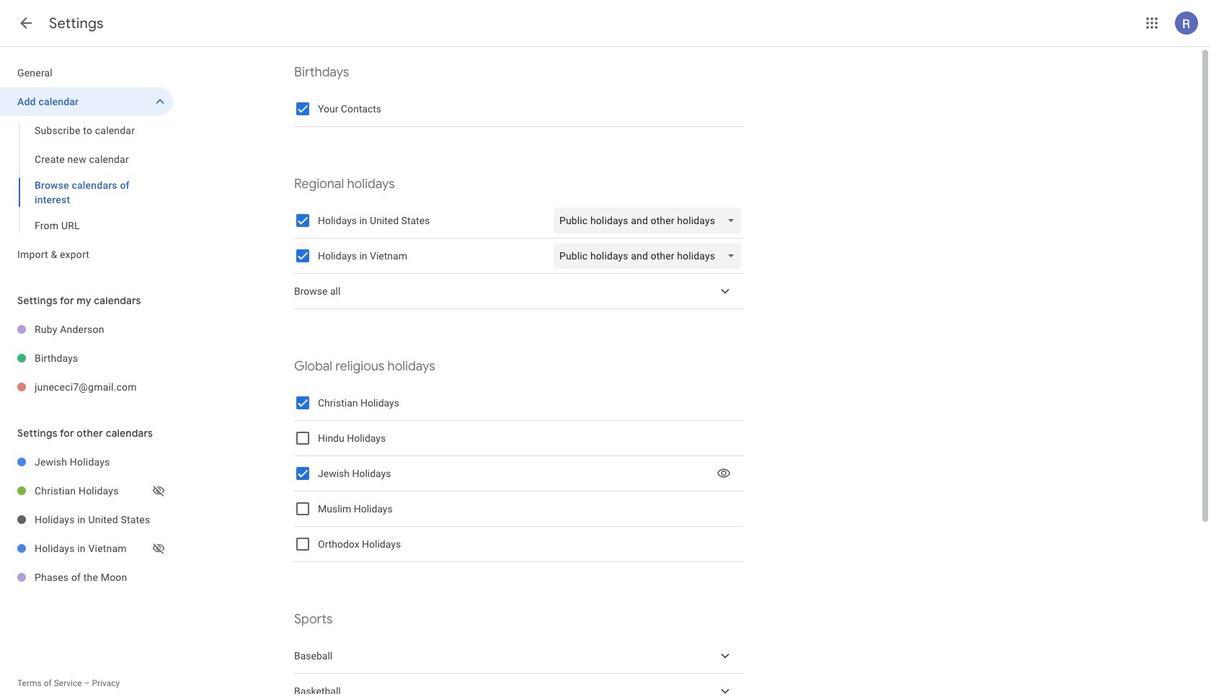 Task type: vqa. For each thing, say whether or not it's contained in the screenshot.
16 inside the the Mon 16
no



Task type: describe. For each thing, give the bounding box(es) containing it.
3 tree from the top
[[0, 448, 173, 592]]

phases of the moon tree item
[[0, 563, 173, 592]]

ruby anderson tree item
[[0, 315, 173, 344]]

add calendar tree item
[[0, 87, 173, 116]]

go back image
[[17, 14, 35, 32]]

holidays in vietnam tree item
[[0, 535, 173, 563]]

birthdays tree item
[[0, 344, 173, 373]]

2 tree from the top
[[0, 315, 173, 402]]



Task type: locate. For each thing, give the bounding box(es) containing it.
junececi7@gmail.com tree item
[[0, 373, 173, 402]]

0 vertical spatial tree
[[0, 58, 173, 269]]

3 tree item from the top
[[294, 674, 744, 695]]

christian holidays tree item
[[0, 477, 173, 506]]

tree item
[[294, 274, 744, 309], [294, 639, 744, 674], [294, 674, 744, 695]]

2 vertical spatial tree
[[0, 448, 173, 592]]

2 tree item from the top
[[294, 639, 744, 674]]

jewish holidays tree item
[[0, 448, 173, 477]]

holidays in united states tree item
[[0, 506, 173, 535]]

heading
[[49, 14, 104, 32]]

tree
[[0, 58, 173, 269], [0, 315, 173, 402], [0, 448, 173, 592]]

1 tree item from the top
[[294, 274, 744, 309]]

1 tree from the top
[[0, 58, 173, 269]]

group
[[0, 116, 173, 240]]

1 vertical spatial tree
[[0, 315, 173, 402]]

None field
[[554, 208, 747, 234], [554, 243, 747, 269], [554, 208, 747, 234], [554, 243, 747, 269]]



